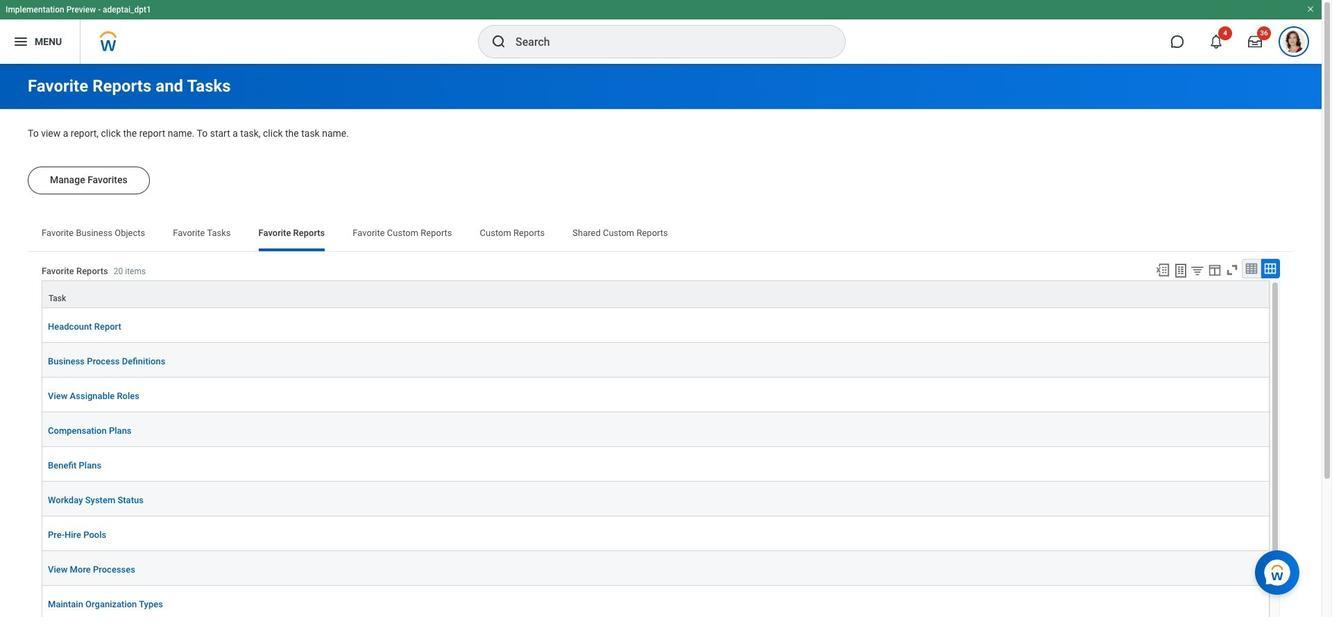 Task type: describe. For each thing, give the bounding box(es) containing it.
close environment banner image
[[1307, 5, 1316, 13]]

export to excel image
[[1156, 262, 1171, 277]]

Search Workday  search field
[[516, 26, 817, 57]]

search image
[[491, 33, 508, 50]]



Task type: locate. For each thing, give the bounding box(es) containing it.
toolbar
[[1150, 259, 1281, 280]]

justify image
[[12, 33, 29, 50]]

fullscreen image
[[1225, 262, 1241, 277]]

notifications large image
[[1210, 35, 1224, 49]]

banner
[[0, 0, 1323, 64]]

row
[[42, 280, 1270, 308]]

profile logan mcneil image
[[1284, 31, 1306, 56]]

inbox large image
[[1249, 35, 1263, 49]]

expand table image
[[1264, 261, 1278, 275]]

export to worksheets image
[[1173, 262, 1190, 279]]

table image
[[1245, 261, 1259, 275]]

main content
[[0, 64, 1323, 617]]

select to filter grid data image
[[1191, 263, 1206, 277]]

tab list
[[28, 218, 1295, 251]]

click to view/edit grid preferences image
[[1208, 262, 1223, 277]]



Task type: vqa. For each thing, say whether or not it's contained in the screenshot.
linkedin icon
no



